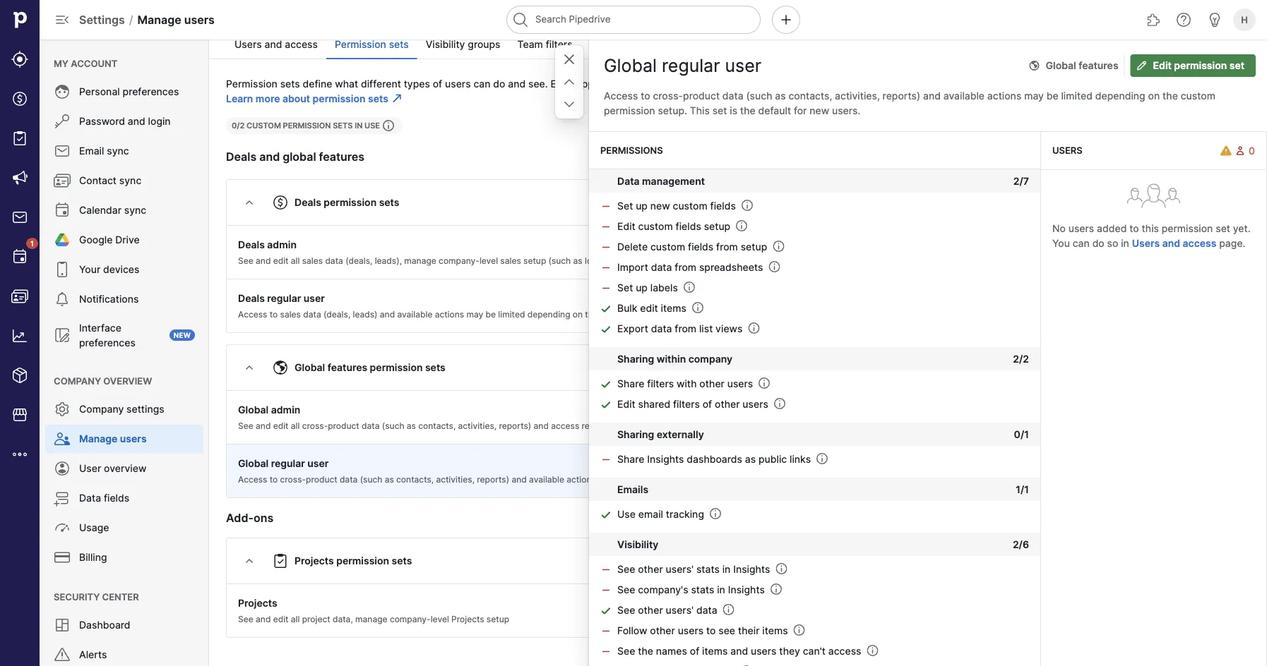 Task type: locate. For each thing, give the bounding box(es) containing it.
color warning image
[[1221, 145, 1232, 156]]

0 horizontal spatial can
[[473, 78, 490, 90]]

google
[[79, 234, 113, 246]]

edit for edit permission set
[[1153, 60, 1172, 72]]

0 horizontal spatial users
[[234, 38, 262, 50]]

5 color undefined image from the top
[[54, 261, 71, 278]]

1 all from the top
[[291, 256, 300, 266]]

1 vertical spatial actions
[[567, 475, 596, 485]]

regular inside the global regular user access to cross-product data (such as contacts, activities, reports) and available actions may be limited depending on the custom permission setup. this set is the default for new users.
[[271, 458, 305, 470]]

dashboards
[[687, 453, 742, 465]]

1 vertical spatial available
[[529, 475, 564, 485]]

2 color positive image from the top
[[600, 606, 612, 617]]

color negative image for see the names of items and users they can't access
[[600, 647, 612, 658]]

set up delete
[[617, 200, 633, 212]]

1 vertical spatial share
[[617, 453, 644, 465]]

more
[[256, 93, 280, 105]]

0 horizontal spatial do
[[493, 78, 505, 90]]

sharing for sharing externally
[[617, 429, 654, 441]]

0 vertical spatial cross-
[[302, 421, 328, 432]]

data down "user"
[[79, 493, 101, 505]]

0 horizontal spatial company-
[[390, 615, 431, 625]]

collapse image
[[241, 362, 258, 374]]

color undefined image down security
[[54, 617, 71, 634]]

access for global
[[238, 475, 267, 485]]

1 color undefined image from the top
[[54, 113, 71, 130]]

of right types
[[433, 78, 442, 90]]

1 vertical spatial visibility
[[617, 539, 658, 551]]

sets up different
[[389, 38, 409, 50]]

management
[[642, 175, 705, 187]]

add-ons
[[226, 511, 273, 525]]

1 up from the top
[[636, 200, 648, 212]]

3 color undefined image from the top
[[54, 172, 71, 189]]

do left "see."
[[493, 78, 505, 90]]

1 vertical spatial color positive image
[[600, 606, 612, 617]]

users' for stats
[[666, 564, 694, 576]]

data inside deals admin see and edit all sales data (deals, leads), manage company-level sales setup (such as lost reasons and pipelines)
[[325, 256, 343, 266]]

4 color negative image from the top
[[600, 283, 612, 294]]

/ for 2 / 7
[[1020, 175, 1023, 187]]

(deals, inside deals regular user access to sales data (deals, leads) and available actions may be limited depending on the custom permission setup. this set is the default for new users.
[[323, 310, 350, 320]]

color primary inverted image left permission set
[[1125, 82, 1142, 93]]

sync right "email"
[[107, 145, 129, 157]]

contacts, inside the global regular user access to cross-product data (such as contacts, activities, reports) and available actions may be limited depending on the custom permission setup. this set is the default for new users.
[[396, 475, 434, 485]]

see inside projects see and edit all project data, manage company-level projects setup
[[238, 615, 253, 625]]

1 vertical spatial set
[[617, 282, 633, 294]]

0 vertical spatial filters
[[546, 38, 572, 50]]

activities,
[[458, 421, 497, 432], [436, 475, 475, 485]]

0 vertical spatial edit
[[1153, 60, 1172, 72]]

filters up shared
[[647, 378, 674, 390]]

1 vertical spatial for
[[796, 310, 807, 320]]

color undefined image for notifications
[[54, 291, 71, 308]]

project
[[302, 615, 330, 625]]

other up company's
[[638, 564, 663, 576]]

data down permissions
[[617, 175, 640, 187]]

1 horizontal spatial users
[[1132, 237, 1160, 249]]

features
[[1079, 60, 1118, 72], [319, 150, 364, 164], [328, 362, 367, 374], [612, 421, 645, 432]]

learn more about permission sets
[[226, 93, 388, 105]]

up for new
[[636, 200, 648, 212]]

1 horizontal spatial company-
[[439, 256, 479, 266]]

admin inside deals admin see and edit all sales data (deals, leads), manage company-level sales setup (such as lost reasons and pipelines)
[[267, 239, 297, 251]]

0 horizontal spatial manage
[[79, 433, 118, 445]]

access inside deals regular user access to sales data (deals, leads) and available actions may be limited depending on the custom permission setup. this set is the default for new users.
[[238, 310, 267, 320]]

2 users' from the top
[[666, 605, 694, 617]]

color undefined image left the calendar
[[54, 202, 71, 219]]

1 horizontal spatial default
[[897, 475, 925, 485]]

color negative image
[[600, 221, 612, 233], [600, 242, 612, 253], [600, 262, 612, 274], [600, 283, 612, 294], [600, 454, 612, 466], [600, 565, 612, 576], [600, 626, 612, 637]]

1 horizontal spatial level
[[479, 256, 498, 266]]

1 vertical spatial do
[[1092, 237, 1104, 249]]

1 vertical spatial be
[[617, 475, 628, 485]]

dashboard
[[79, 620, 130, 632]]

0 vertical spatial setup.
[[679, 310, 704, 320]]

0 vertical spatial color positive image
[[600, 510, 612, 521]]

delete custom fields from setup
[[617, 241, 767, 253]]

add-
[[226, 511, 254, 525]]

users' up see company's stats in insights
[[666, 564, 694, 576]]

1 vertical spatial stats
[[691, 584, 714, 596]]

6 color negative image from the top
[[600, 565, 612, 576]]

0 horizontal spatial users.
[[828, 310, 853, 320]]

deals for deals permission sets
[[295, 197, 321, 209]]

0 vertical spatial manage
[[137, 13, 181, 26]]

sync for calendar sync
[[124, 204, 146, 216]]

/ for 0 / 1
[[1021, 429, 1024, 441]]

global for global features permission sets
[[295, 362, 325, 374]]

1 vertical spatial admin
[[271, 404, 300, 416]]

admin for global admin
[[271, 404, 300, 416]]

ons
[[254, 511, 273, 525]]

color undefined image for billing
[[54, 549, 71, 566]]

see the names of items and users they can't access
[[617, 646, 861, 658]]

manage users menu item
[[40, 425, 209, 453]]

2 vertical spatial items
[[702, 646, 728, 658]]

from up the spreadsheets
[[716, 241, 738, 253]]

see inside the global admin see and edit all cross-product data (such as contacts, activities, reports) and access related features
[[238, 421, 253, 432]]

permission up projects see and edit all project data, manage company-level projects setup
[[336, 555, 389, 568]]

products image
[[11, 367, 28, 384]]

activities, inside the global admin see and edit all cross-product data (such as contacts, activities, reports) and access related features
[[458, 421, 497, 432]]

color primary image
[[561, 51, 578, 68], [391, 93, 402, 104], [561, 96, 578, 113], [383, 120, 394, 131], [1165, 197, 1176, 208], [272, 553, 289, 570]]

color undefined image
[[54, 113, 71, 130], [54, 143, 71, 160], [54, 172, 71, 189], [54, 232, 71, 249], [54, 261, 71, 278], [54, 291, 71, 308], [54, 327, 71, 344], [54, 401, 71, 418], [54, 431, 71, 448], [54, 490, 71, 507], [54, 520, 71, 537]]

1 vertical spatial all
[[291, 421, 300, 432]]

9 color undefined image from the top
[[54, 431, 71, 448]]

do
[[493, 78, 505, 90], [1092, 237, 1104, 249]]

1 horizontal spatial limited
[[630, 475, 657, 485]]

permission up what
[[335, 38, 386, 50]]

account
[[71, 58, 117, 69]]

other
[[699, 378, 725, 390], [715, 398, 740, 410], [638, 564, 663, 576], [638, 605, 663, 617], [650, 625, 675, 637]]

and inside projects see and edit all project data, manage company-level projects setup
[[256, 615, 271, 625]]

1 horizontal spatial of
[[690, 646, 699, 658]]

0 horizontal spatial actions
[[435, 310, 464, 320]]

this inside deals regular user access to sales data (deals, leads) and available actions may be limited depending on the custom permission setup. this set is the default for new users.
[[706, 310, 723, 320]]

(such inside the global regular user access to cross-product data (such as contacts, activities, reports) and available actions may be limited depending on the custom permission setup. this set is the default for new users.
[[360, 475, 382, 485]]

permission down edit permission set button
[[1145, 82, 1198, 94]]

0 vertical spatial level
[[479, 256, 498, 266]]

spreadsheets
[[699, 261, 763, 273]]

color primary image down ons
[[272, 553, 289, 570]]

color undefined image right contacts icon
[[54, 291, 71, 308]]

actions inside deals regular user access to sales data (deals, leads) and available actions may be limited depending on the custom permission setup. this set is the default for new users.
[[435, 310, 464, 320]]

color undefined image right marketplace icon
[[54, 401, 71, 418]]

may left emails
[[598, 475, 615, 485]]

0 horizontal spatial sales
[[280, 310, 301, 320]]

1 horizontal spatial do
[[1092, 237, 1104, 249]]

1 vertical spatial limited
[[630, 475, 657, 485]]

externally
[[657, 429, 704, 441]]

color undefined image inside billing link
[[54, 549, 71, 566]]

collapse image
[[241, 197, 258, 208], [241, 556, 258, 567]]

that
[[770, 78, 789, 90]]

insights image
[[11, 328, 28, 345]]

2 vertical spatial (such
[[360, 475, 382, 485]]

regular inside deals regular user access to sales data (deals, leads) and available actions may be limited depending on the custom permission setup. this set is the default for new users.
[[267, 292, 301, 304]]

user
[[304, 292, 325, 304], [307, 458, 329, 470]]

access left related
[[551, 421, 579, 432]]

fields inside data fields link
[[104, 493, 129, 505]]

permission
[[1174, 60, 1227, 72], [313, 93, 365, 105], [283, 121, 331, 130], [324, 197, 377, 209], [1162, 222, 1213, 234], [633, 310, 677, 320], [370, 362, 423, 374], [765, 475, 809, 485], [336, 555, 389, 568]]

sets up projects see and edit all project data, manage company-level projects setup
[[392, 555, 412, 568]]

may inside deals regular user access to sales data (deals, leads) and available actions may be limited depending on the custom permission setup. this set is the default for new users.
[[466, 310, 483, 320]]

1 horizontal spatial sales
[[302, 256, 323, 266]]

color primary image right "see."
[[561, 73, 578, 90]]

1 vertical spatial setup.
[[811, 475, 836, 485]]

color positive image for bulk
[[600, 303, 612, 315]]

available inside the global regular user access to cross-product data (such as contacts, activities, reports) and available actions may be limited depending on the custom permission setup. this set is the default for new users.
[[529, 475, 564, 485]]

info image
[[741, 200, 753, 211], [736, 220, 747, 232], [773, 241, 784, 252], [692, 302, 703, 314], [759, 378, 770, 389], [774, 398, 785, 410], [710, 509, 721, 520], [867, 646, 878, 657]]

permission inside permission set button
[[1145, 82, 1198, 94]]

2 collapse image from the top
[[241, 556, 258, 567]]

data inside menu
[[79, 493, 101, 505]]

2 / 7
[[1013, 175, 1029, 187]]

2 sharing from the top
[[617, 429, 654, 441]]

settings / manage users
[[79, 13, 215, 26]]

color undefined image for company settings
[[54, 401, 71, 418]]

delete
[[617, 241, 648, 253]]

projects for permission
[[295, 555, 334, 568]]

color positive image
[[600, 510, 612, 521], [600, 606, 612, 617]]

0 for 0
[[1249, 145, 1255, 157]]

global features
[[1046, 60, 1118, 72]]

of down follow other users to see their items
[[690, 646, 699, 658]]

2
[[1013, 175, 1020, 187], [1013, 353, 1019, 365], [1023, 353, 1029, 365], [1013, 539, 1019, 551]]

color primary image right collapse icon
[[272, 360, 289, 376]]

from for spreadsheets
[[675, 261, 696, 273]]

2 for 2 / 2
[[1013, 353, 1019, 365]]

set for set up new custom fields
[[617, 200, 633, 212]]

sales inbox image
[[11, 209, 28, 226]]

for inside the global regular user access to cross-product data (such as contacts, activities, reports) and available actions may be limited depending on the custom permission setup. this set is the default for new users.
[[927, 475, 939, 485]]

2 access from the top
[[238, 475, 267, 485]]

color negative image
[[1235, 145, 1246, 156], [600, 201, 612, 212], [600, 585, 612, 596], [600, 647, 612, 658]]

setup. inside the global regular user access to cross-product data (such as contacts, activities, reports) and available actions may be limited depending on the custom permission setup. this set is the default for new users.
[[811, 475, 836, 485]]

to inside no users added to this permission set yet. you can do so in
[[1129, 222, 1139, 234]]

level
[[479, 256, 498, 266], [431, 615, 449, 625]]

deals permission sets
[[295, 197, 399, 209]]

info image for import data from spreadsheets
[[769, 261, 780, 273]]

color undefined image left "email"
[[54, 143, 71, 160]]

projects image
[[11, 130, 28, 147]]

0 vertical spatial can
[[473, 78, 490, 90]]

permission for permission sets define what different types of users can do and see. each app has its own sets to control access to that app. additionally, there are some sets for global features.
[[226, 78, 277, 90]]

drive
[[115, 234, 140, 246]]

2 horizontal spatial of
[[703, 398, 712, 410]]

color undefined image inside the usage 'link'
[[54, 520, 71, 537]]

1 vertical spatial may
[[598, 475, 615, 485]]

be up use
[[617, 475, 628, 485]]

sets up leads),
[[379, 197, 399, 209]]

2 share from the top
[[617, 453, 644, 465]]

on inside deals regular user access to sales data (deals, leads) and available actions may be limited depending on the custom permission setup. this set is the default for new users.
[[573, 310, 583, 320]]

2 vertical spatial new
[[941, 475, 958, 485]]

quick help image
[[1175, 11, 1192, 28]]

manage right leads),
[[404, 256, 436, 266]]

other down see other users' data
[[650, 625, 675, 637]]

1 horizontal spatial actions
[[567, 475, 596, 485]]

users for users and access
[[234, 38, 262, 50]]

1 vertical spatial overview
[[104, 463, 146, 475]]

of for see
[[690, 646, 699, 658]]

1 vertical spatial collapse image
[[241, 556, 258, 567]]

info image for delete custom fields from setup
[[773, 241, 784, 252]]

filters right team
[[546, 38, 572, 50]]

10 color undefined image from the top
[[54, 490, 71, 507]]

0 vertical spatial activities,
[[458, 421, 497, 432]]

leads image
[[11, 51, 28, 68]]

deals for deals regular user access to sales data (deals, leads) and available actions may be limited depending on the custom permission setup. this set is the default for new users.
[[238, 292, 265, 304]]

insights
[[647, 453, 684, 465], [733, 564, 770, 576], [728, 584, 765, 596]]

deals admin see and edit all sales data (deals, leads), manage company-level sales setup (such as lost reasons and pipelines)
[[238, 239, 693, 266]]

see company's stats in insights
[[617, 584, 765, 596]]

set up bulk
[[617, 282, 633, 294]]

other down company's
[[638, 605, 663, 617]]

color undefined image left alerts
[[54, 647, 71, 664]]

0 horizontal spatial items
[[661, 302, 686, 314]]

0 vertical spatial 0
[[1249, 145, 1255, 157]]

2 color negative image from the top
[[600, 242, 612, 253]]

1
[[1179, 197, 1183, 209], [30, 239, 34, 248], [1179, 246, 1183, 259], [1024, 429, 1029, 441], [1016, 484, 1021, 496], [1024, 484, 1029, 496]]

0 vertical spatial sharing
[[617, 353, 654, 365]]

color undefined image inside data fields link
[[54, 490, 71, 507]]

password and login
[[79, 115, 171, 127]]

visibility
[[426, 38, 465, 50], [617, 539, 658, 551]]

color undefined image for data fields
[[54, 490, 71, 507]]

color negative image for share
[[600, 454, 612, 466]]

company- inside projects see and edit all project data, manage company-level projects setup
[[390, 615, 431, 625]]

8 color undefined image from the top
[[54, 401, 71, 418]]

global down 0/2 custom permission sets in use
[[283, 150, 316, 164]]

2 up from the top
[[636, 282, 648, 294]]

color positive image left see other users' data
[[600, 606, 612, 617]]

in left the use
[[355, 121, 363, 130]]

color primary inverted image up permission set button
[[1133, 60, 1150, 71]]

up down import
[[636, 282, 648, 294]]

data
[[325, 256, 343, 266], [651, 261, 672, 273], [303, 310, 321, 320], [651, 323, 672, 335], [362, 421, 380, 432], [340, 475, 358, 485], [696, 605, 717, 617]]

0 vertical spatial set
[[617, 200, 633, 212]]

use
[[364, 121, 380, 130]]

can inside no users added to this permission set yet. you can do so in
[[1073, 237, 1090, 249]]

0 vertical spatial product
[[328, 421, 359, 432]]

setup. inside deals regular user access to sales data (deals, leads) and available actions may be limited depending on the custom permission setup. this set is the default for new users.
[[679, 310, 704, 320]]

0 vertical spatial (deals,
[[345, 256, 372, 266]]

0 horizontal spatial depending
[[527, 310, 570, 320]]

0 horizontal spatial projects
[[238, 598, 277, 610]]

2 horizontal spatial items
[[762, 625, 788, 637]]

color undefined image right more icon
[[54, 431, 71, 448]]

visibility for visibility
[[617, 539, 658, 551]]

visibility groups
[[426, 38, 500, 50]]

other down share filters with other users
[[715, 398, 740, 410]]

1 menu
[[0, 0, 40, 667]]

types
[[404, 78, 430, 90]]

0 vertical spatial users
[[234, 38, 262, 50]]

sets down different
[[368, 93, 388, 105]]

set
[[1229, 60, 1244, 72], [1200, 82, 1216, 94], [1216, 222, 1230, 234], [726, 310, 738, 320], [858, 475, 870, 485]]

color negative image left company's
[[600, 585, 612, 596]]

regular
[[267, 292, 301, 304], [271, 458, 305, 470]]

product inside the global admin see and edit all cross-product data (such as contacts, activities, reports) and access related features
[[328, 421, 359, 432]]

data inside the global regular user access to cross-product data (such as contacts, activities, reports) and available actions may be limited depending on the custom permission setup. this set is the default for new users.
[[340, 475, 358, 485]]

be inside deals regular user access to sales data (deals, leads) and available actions may be limited depending on the custom permission setup. this set is the default for new users.
[[486, 310, 496, 320]]

0 vertical spatial available
[[397, 310, 433, 320]]

1 vertical spatial activities,
[[436, 475, 475, 485]]

0 horizontal spatial setup.
[[679, 310, 704, 320]]

on
[[573, 310, 583, 320], [704, 475, 715, 485]]

from left list
[[675, 323, 696, 335]]

4 color positive image from the top
[[600, 399, 612, 411]]

level inside deals admin see and edit all sales data (deals, leads), manage company-level sales setup (such as lost reasons and pipelines)
[[479, 256, 498, 266]]

may down deals admin see and edit all sales data (deals, leads), manage company-level sales setup (such as lost reasons and pipelines) at the top of the page
[[466, 310, 483, 320]]

2 color undefined image from the top
[[54, 143, 71, 160]]

1 horizontal spatial this
[[838, 475, 855, 485]]

shared
[[638, 398, 670, 410]]

color negative image for set
[[600, 283, 612, 294]]

sync up calendar sync link
[[119, 175, 141, 187]]

1 horizontal spatial for
[[927, 475, 939, 485]]

set for set up labels
[[617, 282, 633, 294]]

0 vertical spatial visibility
[[426, 38, 465, 50]]

sales inside deals regular user access to sales data (deals, leads) and available actions may be limited depending on the custom permission setup. this set is the default for new users.
[[280, 310, 301, 320]]

6 color undefined image from the top
[[54, 291, 71, 308]]

collapse image for deals permission sets
[[241, 197, 258, 208]]

global up "add-ons"
[[238, 458, 269, 470]]

1 collapse image from the top
[[241, 197, 258, 208]]

(deals,
[[345, 256, 372, 266], [323, 310, 350, 320]]

custom
[[247, 121, 281, 130], [673, 200, 708, 212], [638, 220, 673, 232], [650, 241, 685, 253], [601, 310, 630, 320], [732, 475, 762, 485]]

access up the define
[[285, 38, 318, 50]]

collapse image for projects permission sets
[[241, 556, 258, 567]]

1 horizontal spatial 0
[[1249, 145, 1255, 157]]

0 horizontal spatial available
[[397, 310, 433, 320]]

color undefined image inside your devices link
[[54, 261, 71, 278]]

0 vertical spatial contacts,
[[418, 421, 456, 432]]

default
[[765, 310, 793, 320], [897, 475, 925, 485]]

color undefined image for dashboard
[[54, 617, 71, 634]]

all inside the global admin see and edit all cross-product data (such as contacts, activities, reports) and access related features
[[291, 421, 300, 432]]

1 vertical spatial insights
[[733, 564, 770, 576]]

color undefined image left your
[[54, 261, 71, 278]]

data for data management
[[617, 175, 640, 187]]

0 vertical spatial for
[[972, 78, 985, 90]]

and inside the global regular user access to cross-product data (such as contacts, activities, reports) and available actions may be limited depending on the custom permission setup. this set is the default for new users.
[[512, 475, 527, 485]]

1 vertical spatial global
[[283, 150, 316, 164]]

color undefined image left "user"
[[54, 460, 71, 477]]

color undefined image for password and login
[[54, 113, 71, 130]]

color undefined image for interface preferences
[[54, 327, 71, 344]]

data inside the global admin see and edit all cross-product data (such as contacts, activities, reports) and access related features
[[362, 421, 380, 432]]

color undefined image
[[54, 83, 71, 100], [54, 202, 71, 219], [11, 249, 28, 266], [54, 460, 71, 477], [54, 549, 71, 566], [54, 617, 71, 634], [54, 647, 71, 664]]

new inside the global regular user access to cross-product data (such as contacts, activities, reports) and available actions may be limited depending on the custom permission setup. this set is the default for new users.
[[941, 475, 958, 485]]

color positive image
[[600, 303, 612, 315], [600, 324, 612, 335], [600, 379, 612, 390], [600, 399, 612, 411]]

11 color undefined image from the top
[[54, 520, 71, 537]]

there
[[876, 78, 900, 90]]

0 horizontal spatial global
[[283, 150, 316, 164]]

1 vertical spatial (such
[[382, 421, 404, 432]]

color undefined image up contacts icon
[[11, 249, 28, 266]]

color undefined image for your devices
[[54, 261, 71, 278]]

1 vertical spatial preferences
[[79, 337, 135, 349]]

password
[[79, 115, 125, 127]]

color undefined image inside personal preferences link
[[54, 83, 71, 100]]

1 vertical spatial default
[[897, 475, 925, 485]]

on down share insights dashboards as public links
[[704, 475, 715, 485]]

leads)
[[353, 310, 378, 320]]

manage right settings
[[137, 13, 181, 26]]

admin inside the global admin see and edit all cross-product data (such as contacts, activities, reports) and access related features
[[271, 404, 300, 416]]

info image for edit shared filters of other users
[[774, 398, 785, 410]]

sync for contact sync
[[119, 175, 141, 187]]

company for company settings
[[79, 404, 124, 416]]

overview down manage users link
[[104, 463, 146, 475]]

preferences up login
[[123, 86, 179, 98]]

product
[[328, 421, 359, 432], [306, 475, 337, 485]]

deals and global features
[[226, 150, 364, 164]]

users up learn
[[234, 38, 262, 50]]

manage up "user"
[[79, 433, 118, 445]]

custom inside the global regular user access to cross-product data (such as contacts, activities, reports) and available actions may be limited depending on the custom permission setup. this set is the default for new users.
[[732, 475, 762, 485]]

1 vertical spatial sync
[[119, 175, 141, 187]]

filters for team
[[546, 38, 572, 50]]

filters for share
[[647, 378, 674, 390]]

deals inside deals admin see and edit all sales data (deals, leads), manage company-level sales setup (such as lost reasons and pipelines)
[[238, 239, 265, 251]]

users down this
[[1132, 237, 1160, 249]]

global down collapse icon
[[238, 404, 269, 416]]

sharing for sharing within company
[[617, 353, 654, 365]]

sharing down shared
[[617, 429, 654, 441]]

permission up learn
[[226, 78, 277, 90]]

info image for edit custom fields setup
[[736, 220, 747, 232]]

fields
[[710, 200, 736, 212], [676, 220, 701, 232], [688, 241, 714, 253], [104, 493, 129, 505]]

color undefined image inside company settings link
[[54, 401, 71, 418]]

color undefined image inside 'google drive' link
[[54, 232, 71, 249]]

pipelines)
[[653, 256, 693, 266]]

color positive image for share
[[600, 379, 612, 390]]

(deals, left "leads)"
[[323, 310, 350, 320]]

global for global features
[[1046, 60, 1076, 72]]

on left bulk
[[573, 310, 583, 320]]

users'
[[666, 564, 694, 576], [666, 605, 694, 617]]

0 vertical spatial users'
[[666, 564, 694, 576]]

edit
[[1153, 60, 1172, 72], [617, 220, 635, 232], [617, 398, 635, 410]]

color primary image down deals and global features
[[272, 194, 289, 211]]

features right color secondary image
[[1079, 60, 1118, 72]]

1 color negative image from the top
[[600, 221, 612, 233]]

1 vertical spatial 0
[[1014, 429, 1021, 441]]

1 vertical spatial cross-
[[280, 475, 306, 485]]

2 set from the top
[[617, 282, 633, 294]]

sync for email sync
[[107, 145, 129, 157]]

color undefined image left the password
[[54, 113, 71, 130]]

collapse image down "add-ons"
[[241, 556, 258, 567]]

deals inside deals regular user access to sales data (deals, leads) and available actions may be limited depending on the custom permission setup. this set is the default for new users.
[[238, 292, 265, 304]]

sets right compare
[[1218, 151, 1238, 163]]

color negative image for import
[[600, 262, 612, 274]]

edit custom fields setup
[[617, 220, 730, 232]]

3 all from the top
[[291, 615, 300, 625]]

actions inside the global regular user access to cross-product data (such as contacts, activities, reports) and available actions may be limited depending on the custom permission setup. this set is the default for new users.
[[567, 475, 596, 485]]

setup inside projects see and edit all project data, manage company-level projects setup
[[487, 615, 509, 625]]

1 access from the top
[[238, 310, 267, 320]]

info image
[[769, 261, 780, 273], [684, 282, 695, 293], [748, 323, 760, 334], [817, 453, 828, 465], [776, 564, 787, 575], [770, 584, 782, 595], [723, 605, 734, 616], [794, 625, 805, 636]]

company's
[[638, 584, 688, 596]]

users. inside deals regular user access to sales data (deals, leads) and available actions may be limited depending on the custom permission setup. this set is the default for new users.
[[828, 310, 853, 320]]

(such
[[548, 256, 571, 266], [382, 421, 404, 432], [360, 475, 382, 485]]

7 color negative image from the top
[[600, 626, 612, 637]]

2 all from the top
[[291, 421, 300, 432]]

set
[[617, 200, 633, 212], [617, 282, 633, 294]]

other down company
[[699, 378, 725, 390]]

items
[[661, 302, 686, 314], [762, 625, 788, 637], [702, 646, 728, 658]]

edit left shared
[[617, 398, 635, 410]]

2 color positive image from the top
[[600, 324, 612, 335]]

set up labels
[[617, 282, 678, 294]]

0 horizontal spatial manage
[[355, 615, 387, 625]]

edit inside projects see and edit all project data, manage company-level projects setup
[[273, 615, 289, 625]]

list
[[699, 323, 713, 335]]

color primary inverted image
[[1133, 60, 1150, 71], [1125, 82, 1142, 93]]

contacts,
[[418, 421, 456, 432], [396, 475, 434, 485]]

all inside projects see and edit all project data, manage company-level projects setup
[[291, 615, 300, 625]]

color positive image for edit
[[600, 399, 612, 411]]

color primary inverted image for permission
[[1125, 82, 1142, 93]]

custom inside deals regular user access to sales data (deals, leads) and available actions may be limited depending on the custom permission setup. this set is the default for new users.
[[601, 310, 630, 320]]

color negative image right color warning image
[[1235, 145, 1246, 156]]

cross-
[[302, 421, 328, 432], [280, 475, 306, 485]]

preferences
[[123, 86, 179, 98], [79, 337, 135, 349]]

0 vertical spatial default
[[765, 310, 793, 320]]

0 horizontal spatial may
[[466, 310, 483, 320]]

menu
[[40, 40, 209, 667]]

up down "data management"
[[636, 200, 648, 212]]

from down delete custom fields from setup
[[675, 261, 696, 273]]

users' for data
[[666, 605, 694, 617]]

as inside the global regular user access to cross-product data (such as contacts, activities, reports) and available actions may be limited depending on the custom permission setup. this set is the default for new users.
[[385, 475, 394, 485]]

color undefined image for contact sync
[[54, 172, 71, 189]]

setup. down the links
[[811, 475, 836, 485]]

1 vertical spatial contacts,
[[396, 475, 434, 485]]

deals image
[[11, 90, 28, 107]]

info image for see company's stats in insights
[[770, 584, 782, 595]]

0 vertical spatial on
[[573, 310, 583, 320]]

info image for follow other users to see their items
[[794, 625, 805, 636]]

3 color negative image from the top
[[600, 262, 612, 274]]

5 color negative image from the top
[[600, 454, 612, 466]]

0 horizontal spatial on
[[573, 310, 583, 320]]

0 / 1
[[1014, 429, 1029, 441]]

global
[[1046, 60, 1076, 72], [295, 362, 325, 374], [238, 404, 269, 416], [238, 458, 269, 470]]

app.
[[792, 78, 813, 90]]

company up company settings
[[54, 376, 101, 387]]

calendar
[[79, 204, 121, 216]]

global inside the global admin see and edit all cross-product data (such as contacts, activities, reports) and access related features
[[238, 404, 269, 416]]

7 color undefined image from the top
[[54, 327, 71, 344]]

user inside deals regular user access to sales data (deals, leads) and available actions may be limited depending on the custom permission setup. this set is the default for new users.
[[304, 292, 325, 304]]

groups
[[468, 38, 500, 50]]

follow other users to see their items
[[617, 625, 788, 637]]

color undefined image for alerts
[[54, 647, 71, 664]]

can down groups
[[473, 78, 490, 90]]

/ for 2 / 6
[[1019, 539, 1023, 551]]

0 vertical spatial this
[[706, 310, 723, 320]]

(deals, inside deals admin see and edit all sales data (deals, leads), manage company-level sales setup (such as lost reasons and pipelines)
[[345, 256, 372, 266]]

/ for 1 / 1
[[1021, 484, 1024, 496]]

campaigns image
[[11, 170, 28, 186]]

visibility down use
[[617, 539, 658, 551]]

1 vertical spatial up
[[636, 282, 648, 294]]

on inside the global regular user access to cross-product data (such as contacts, activities, reports) and available actions may be limited depending on the custom permission setup. this set is the default for new users.
[[704, 475, 715, 485]]

no users added to this permission set yet. you can do so in
[[1052, 222, 1251, 249]]

color undefined image inside the contact sync link
[[54, 172, 71, 189]]

global
[[987, 78, 1016, 90], [283, 150, 316, 164]]

1 set from the top
[[617, 200, 633, 212]]

color undefined image for manage users
[[54, 431, 71, 448]]

users for users and access page.
[[1132, 237, 1160, 249]]

security
[[54, 592, 100, 603]]

global inside the global regular user access to cross-product data (such as contacts, activities, reports) and available actions may be limited depending on the custom permission setup. this set is the default for new users.
[[238, 458, 269, 470]]

1 vertical spatial access
[[238, 475, 267, 485]]

admin for deals admin
[[267, 239, 297, 251]]

default inside the global regular user access to cross-product data (such as contacts, activities, reports) and available actions may be limited depending on the custom permission setup. this set is the default for new users.
[[897, 475, 925, 485]]

color primary inverted image inside permission set button
[[1125, 82, 1142, 93]]

sharing
[[617, 353, 654, 365], [617, 429, 654, 441]]

access inside the global regular user access to cross-product data (such as contacts, activities, reports) and available actions may be limited depending on the custom permission setup. this set is the default for new users.
[[238, 475, 267, 485]]

color negative image for see company's stats in insights
[[600, 585, 612, 596]]

1 horizontal spatial users.
[[960, 475, 985, 485]]

access left actions image
[[1183, 237, 1217, 249]]

user for global regular user
[[307, 458, 329, 470]]

1 users' from the top
[[666, 564, 694, 576]]

color undefined image inside calendar sync link
[[54, 202, 71, 219]]

4 color undefined image from the top
[[54, 232, 71, 249]]

color undefined image left interface
[[54, 327, 71, 344]]

1 color positive image from the top
[[600, 510, 612, 521]]

edit inside button
[[1153, 60, 1172, 72]]

features down "leads)"
[[328, 362, 367, 374]]

color undefined image inside alerts link
[[54, 647, 71, 664]]

1 sharing from the top
[[617, 353, 654, 365]]

color undefined image inside notifications link
[[54, 291, 71, 308]]

access right control
[[723, 78, 756, 90]]

1 horizontal spatial be
[[617, 475, 628, 485]]

overview
[[103, 376, 152, 387], [104, 463, 146, 475]]

1 color positive image from the top
[[600, 303, 612, 315]]

export
[[617, 323, 648, 335]]

contacts, inside the global admin see and edit all cross-product data (such as contacts, activities, reports) and access related features
[[418, 421, 456, 432]]

2 vertical spatial of
[[690, 646, 699, 658]]

permission inside the global regular user access to cross-product data (such as contacts, activities, reports) and available actions may be limited depending on the custom permission setup. this set is the default for new users.
[[765, 475, 809, 485]]

color primary image down each
[[561, 96, 578, 113]]

0 horizontal spatial new
[[650, 200, 670, 212]]

1 vertical spatial (deals,
[[323, 310, 350, 320]]

access up "add-ons"
[[238, 475, 267, 485]]

be down deals admin see and edit all sales data (deals, leads), manage company-level sales setup (such as lost reasons and pipelines) at the top of the page
[[486, 310, 496, 320]]

color primary image
[[561, 73, 578, 90], [272, 194, 289, 211], [1165, 247, 1176, 258], [272, 360, 289, 376]]

info image for bulk edit items
[[692, 302, 703, 314]]

3 color positive image from the top
[[600, 379, 612, 390]]

color undefined image inside 'password and login' link
[[54, 113, 71, 130]]

2 horizontal spatial permission
[[1145, 82, 1198, 94]]

sync
[[107, 145, 129, 157], [119, 175, 141, 187], [124, 204, 146, 216]]

1 horizontal spatial can
[[1073, 237, 1090, 249]]

interface
[[79, 322, 121, 334]]

0 horizontal spatial permission
[[226, 78, 277, 90]]

features inside the global admin see and edit all cross-product data (such as contacts, activities, reports) and access related features
[[612, 421, 645, 432]]

1 share from the top
[[617, 378, 644, 390]]

as
[[573, 256, 582, 266], [407, 421, 416, 432], [745, 453, 756, 465], [385, 475, 394, 485]]

1 vertical spatial on
[[704, 475, 715, 485]]

stats up see company's stats in insights
[[696, 564, 720, 576]]

1 horizontal spatial visibility
[[617, 539, 658, 551]]

color positive image for see
[[600, 606, 612, 617]]

0 horizontal spatial this
[[706, 310, 723, 320]]

1 horizontal spatial data
[[617, 175, 640, 187]]

share up emails
[[617, 453, 644, 465]]

color positive image left use
[[600, 510, 612, 521]]

share
[[617, 378, 644, 390], [617, 453, 644, 465]]

0 vertical spatial users.
[[828, 310, 853, 320]]



Task type: vqa. For each thing, say whether or not it's contained in the screenshot.


Task type: describe. For each thing, give the bounding box(es) containing it.
reasons
[[602, 256, 634, 266]]

some
[[921, 78, 946, 90]]

in inside no users added to this permission set yet. you can do so in
[[1121, 237, 1129, 249]]

2 vertical spatial filters
[[673, 398, 700, 410]]

import data from spreadsheets
[[617, 261, 763, 273]]

custom up "edit custom fields setup"
[[673, 200, 708, 212]]

of for edit
[[703, 398, 712, 410]]

edit for edit custom fields setup
[[617, 220, 635, 232]]

info image for see the names of items and users they can't access
[[867, 646, 878, 657]]

team filters
[[517, 38, 572, 50]]

(such inside deals admin see and edit all sales data (deals, leads), manage company-level sales setup (such as lost reasons and pipelines)
[[548, 256, 571, 266]]

usage link
[[45, 514, 203, 542]]

bulk
[[617, 302, 637, 314]]

users inside no users added to this permission set yet. you can do so in
[[1068, 222, 1094, 234]]

up for labels
[[636, 282, 648, 294]]

see.
[[528, 78, 548, 90]]

sets up about
[[280, 78, 300, 90]]

email sync link
[[45, 137, 203, 165]]

info image for set up labels
[[684, 282, 695, 293]]

color negative image for edit
[[600, 221, 612, 233]]

for inside deals regular user access to sales data (deals, leads) and available actions may be limited depending on the custom permission setup. this set is the default for new users.
[[796, 310, 807, 320]]

all for global admin
[[291, 421, 300, 432]]

global features permission sets
[[295, 362, 446, 374]]

permission inside no users added to this permission set yet. you can do so in
[[1162, 222, 1213, 234]]

sharing externally
[[617, 429, 704, 441]]

0 vertical spatial new
[[650, 200, 670, 212]]

with
[[677, 378, 697, 390]]

manage inside 'menu item'
[[79, 433, 118, 445]]

new inside deals regular user access to sales data (deals, leads) and available actions may be limited depending on the custom permission setup. this set is the default for new users.
[[809, 310, 826, 320]]

permission inside button
[[1174, 60, 1227, 72]]

company settings link
[[45, 396, 203, 424]]

menu containing personal preferences
[[40, 40, 209, 667]]

color undefined image for google drive
[[54, 232, 71, 249]]

from for list
[[675, 323, 696, 335]]

additionally,
[[815, 78, 873, 90]]

data inside deals regular user access to sales data (deals, leads) and available actions may be limited depending on the custom permission setup. this set is the default for new users.
[[303, 310, 321, 320]]

preferences for interface
[[79, 337, 135, 349]]

company- inside deals admin see and edit all sales data (deals, leads), manage company-level sales setup (such as lost reasons and pipelines)
[[439, 256, 479, 266]]

1 horizontal spatial manage
[[137, 13, 181, 26]]

depending inside deals regular user access to sales data (deals, leads) and available actions may be limited depending on the custom permission setup. this set is the default for new users.
[[527, 310, 570, 320]]

to inside the global regular user access to cross-product data (such as contacts, activities, reports) and available actions may be limited depending on the custom permission setup. this set is the default for new users.
[[270, 475, 278, 485]]

info image for share insights dashboards as public links
[[817, 453, 828, 465]]

edit shared filters of other users
[[617, 398, 768, 410]]

new
[[174, 331, 191, 340]]

1 up 6
[[1024, 484, 1029, 496]]

color secondary image
[[1029, 60, 1040, 71]]

my account
[[54, 58, 117, 69]]

menu toggle image
[[54, 11, 71, 28]]

depending inside the global regular user access to cross-product data (such as contacts, activities, reports) and available actions may be limited depending on the custom permission setup. this set is the default for new users.
[[659, 475, 702, 485]]

be inside the global regular user access to cross-product data (such as contacts, activities, reports) and available actions may be limited depending on the custom permission setup. this set is the default for new users.
[[617, 475, 628, 485]]

data management
[[617, 175, 705, 187]]

data fields link
[[45, 485, 203, 513]]

notifications
[[79, 293, 139, 305]]

each
[[550, 78, 574, 90]]

1 / 1
[[1016, 484, 1029, 496]]

limited inside deals regular user access to sales data (deals, leads) and available actions may be limited depending on the custom permission setup. this set is the default for new users.
[[498, 310, 525, 320]]

color negative image for delete
[[600, 242, 612, 253]]

sets up the global admin see and edit all cross-product data (such as contacts, activities, reports) and access related features
[[425, 362, 446, 374]]

0 vertical spatial do
[[493, 78, 505, 90]]

product inside the global regular user access to cross-product data (such as contacts, activities, reports) and available actions may be limited depending on the custom permission setup. this set is the default for new users.
[[306, 475, 337, 485]]

marketplace image
[[11, 407, 28, 424]]

color primary image up each
[[561, 51, 578, 68]]

color undefined image for usage
[[54, 520, 71, 537]]

color primary image right the use
[[383, 120, 394, 131]]

team
[[517, 38, 543, 50]]

2 vertical spatial projects
[[451, 615, 484, 625]]

set inside no users added to this permission set yet. you can do so in
[[1216, 222, 1230, 234]]

are
[[903, 78, 918, 90]]

share filters with other users
[[617, 378, 753, 390]]

info image for use email tracking
[[710, 509, 721, 520]]

sets inside button
[[1218, 151, 1238, 163]]

info image for see other users' data
[[723, 605, 734, 616]]

2 vertical spatial insights
[[728, 584, 765, 596]]

0/2
[[232, 121, 245, 130]]

as inside deals admin see and edit all sales data (deals, leads), manage company-level sales setup (such as lost reasons and pipelines)
[[573, 256, 582, 266]]

color undefined image for calendar sync
[[54, 202, 71, 219]]

permission up leads),
[[324, 197, 377, 209]]

2 horizontal spatial for
[[972, 78, 985, 90]]

follow
[[617, 625, 647, 637]]

do inside no users added to this permission set yet. you can do so in
[[1092, 237, 1104, 249]]

manage inside deals admin see and edit all sales data (deals, leads), manage company-level sales setup (such as lost reasons and pipelines)
[[404, 256, 436, 266]]

1 left actions image
[[1179, 246, 1183, 259]]

no
[[1052, 222, 1066, 234]]

is inside the global regular user access to cross-product data (such as contacts, activities, reports) and available actions may be limited depending on the custom permission setup. this set is the default for new users.
[[872, 475, 879, 485]]

use
[[617, 509, 636, 521]]

contact sync link
[[45, 167, 203, 195]]

Search Pipedrive field
[[506, 6, 761, 34]]

cross- inside the global regular user access to cross-product data (such as contacts, activities, reports) and available actions may be limited depending on the custom permission setup. this set is the default for new users.
[[280, 475, 306, 485]]

info image for export data from list views
[[748, 323, 760, 334]]

default inside deals regular user access to sales data (deals, leads) and available actions may be limited depending on the custom permission setup. this set is the default for new users.
[[765, 310, 793, 320]]

your devices
[[79, 264, 139, 276]]

permission for permission set
[[1145, 82, 1198, 94]]

projects permission sets
[[295, 555, 412, 568]]

other for to
[[650, 625, 675, 637]]

links
[[790, 453, 811, 465]]

access inside the global admin see and edit all cross-product data (such as contacts, activities, reports) and access related features
[[551, 421, 579, 432]]

lost
[[585, 256, 600, 266]]

1 up users and access 'link' on the top right of page
[[1179, 197, 1183, 209]]

set inside the global regular user access to cross-product data (such as contacts, activities, reports) and available actions may be limited depending on the custom permission setup. this set is the default for new users.
[[858, 475, 870, 485]]

setup inside deals admin see and edit all sales data (deals, leads), manage company-level sales setup (such as lost reasons and pipelines)
[[523, 256, 546, 266]]

sharing within company
[[617, 353, 732, 365]]

other for data
[[638, 605, 663, 617]]

user overview link
[[45, 455, 203, 483]]

info image for set up new custom fields
[[741, 200, 753, 211]]

edit permission set
[[1153, 60, 1244, 72]]

compare
[[1172, 151, 1215, 163]]

all for deals admin
[[291, 256, 300, 266]]

color primary image left actions image
[[1165, 247, 1176, 258]]

1 up 2 / 6
[[1016, 484, 1021, 496]]

1 horizontal spatial global
[[987, 78, 1016, 90]]

permission sets define what different types of users can do and see. each app has its own sets to control access to that app. additionally, there are some sets for global features.
[[226, 78, 1060, 90]]

to inside deals regular user access to sales data (deals, leads) and available actions may be limited depending on the custom permission setup. this set is the default for new users.
[[270, 310, 278, 320]]

their
[[738, 625, 760, 637]]

1 link
[[4, 238, 38, 273]]

permissions
[[600, 145, 663, 156]]

features up deals permission sets
[[319, 150, 364, 164]]

deals for deals admin see and edit all sales data (deals, leads), manage company-level sales setup (such as lost reasons and pipelines)
[[238, 239, 265, 251]]

1 up 1 / 1
[[1024, 429, 1029, 441]]

share for share filters with other users
[[617, 378, 644, 390]]

permission down "leads)"
[[370, 362, 423, 374]]

company for company overview
[[54, 376, 101, 387]]

see
[[718, 625, 735, 637]]

data,
[[333, 615, 353, 625]]

color primary image up no users added to this permission set yet. you can do so in
[[1165, 197, 1176, 208]]

access for deals
[[238, 310, 267, 320]]

manage users link
[[45, 425, 203, 453]]

custom right 0/2
[[247, 121, 281, 130]]

sets right own
[[652, 78, 672, 90]]

2 horizontal spatial sales
[[500, 256, 521, 266]]

permission down learn more about permission sets 'link'
[[283, 121, 331, 130]]

color primary image down different
[[391, 93, 402, 104]]

and inside 'password and login' link
[[128, 115, 145, 127]]

activities, inside the global regular user access to cross-product data (such as contacts, activities, reports) and available actions may be limited depending on the custom permission setup. this set is the default for new users.
[[436, 475, 475, 485]]

home image
[[9, 9, 30, 30]]

users and access link
[[1132, 237, 1217, 249]]

0 for 0 / 1
[[1014, 429, 1021, 441]]

labels
[[650, 282, 678, 294]]

(such inside the global admin see and edit all cross-product data (such as contacts, activities, reports) and access related features
[[382, 421, 404, 432]]

quick add image
[[778, 11, 795, 28]]

contacts image
[[11, 288, 28, 305]]

permission sets
[[335, 38, 409, 50]]

devices
[[103, 264, 139, 276]]

contact sync
[[79, 175, 141, 187]]

company overview
[[54, 376, 152, 387]]

1 horizontal spatial items
[[702, 646, 728, 658]]

edit for edit shared filters of other users
[[617, 398, 635, 410]]

as inside the global admin see and edit all cross-product data (such as contacts, activities, reports) and access related features
[[407, 421, 416, 432]]

manage inside projects see and edit all project data, manage company-level projects setup
[[355, 615, 387, 625]]

personal preferences
[[79, 86, 179, 98]]

settings
[[79, 13, 125, 26]]

color negative image for see
[[600, 565, 612, 576]]

in down see other users' stats in insights
[[717, 584, 725, 596]]

global regular user access to cross-product data (such as contacts, activities, reports) and available actions may be limited depending on the custom permission setup. this set is the default for new users.
[[238, 458, 985, 485]]

custom down set up new custom fields
[[638, 220, 673, 232]]

my
[[54, 58, 68, 69]]

overview for user overview
[[104, 463, 146, 475]]

sets right some
[[949, 78, 969, 90]]

reports) inside the global admin see and edit all cross-product data (such as contacts, activities, reports) and access related features
[[499, 421, 531, 432]]

edit inside the global admin see and edit all cross-product data (such as contacts, activities, reports) and access related features
[[273, 421, 289, 432]]

7
[[1023, 175, 1029, 187]]

overview for company overview
[[103, 376, 152, 387]]

more image
[[11, 446, 28, 463]]

global for global admin see and edit all cross-product data (such as contacts, activities, reports) and access related features
[[238, 404, 269, 416]]

regular for global
[[271, 458, 305, 470]]

cross- inside the global admin see and edit all cross-product data (such as contacts, activities, reports) and access related features
[[302, 421, 328, 432]]

sets left the use
[[333, 121, 353, 130]]

billing link
[[45, 544, 203, 572]]

level inside projects see and edit all project data, manage company-level projects setup
[[431, 615, 449, 625]]

available inside deals regular user access to sales data (deals, leads) and available actions may be limited depending on the custom permission setup. this set is the default for new users.
[[397, 310, 433, 320]]

deals for deals and global features
[[226, 150, 257, 164]]

limited inside the global regular user access to cross-product data (such as contacts, activities, reports) and available actions may be limited depending on the custom permission setup. this set is the default for new users.
[[630, 475, 657, 485]]

see inside deals admin see and edit all sales data (deals, leads), manage company-level sales setup (such as lost reasons and pipelines)
[[238, 256, 253, 266]]

center
[[102, 592, 139, 603]]

password and login link
[[45, 107, 203, 136]]

leads),
[[375, 256, 402, 266]]

related
[[582, 421, 610, 432]]

permission inside deals regular user access to sales data (deals, leads) and available actions may be limited depending on the custom permission setup. this set is the default for new users.
[[633, 310, 677, 320]]

2 for 2 / 6
[[1013, 539, 1019, 551]]

2 for 2 / 7
[[1013, 175, 1020, 187]]

1 inside menu
[[30, 239, 34, 248]]

see other users' stats in insights
[[617, 564, 770, 576]]

color negative image for set up new custom fields
[[600, 201, 612, 212]]

0 vertical spatial stats
[[696, 564, 720, 576]]

users inside 'menu item'
[[120, 433, 147, 445]]

color positive image for export
[[600, 324, 612, 335]]

data for data fields
[[79, 493, 101, 505]]

personal preferences link
[[45, 78, 203, 106]]

use email tracking
[[617, 509, 704, 521]]

color undefined image for email sync
[[54, 143, 71, 160]]

share insights dashboards as public links
[[617, 453, 811, 465]]

/ for 2 / 2
[[1019, 353, 1023, 365]]

and inside deals regular user access to sales data (deals, leads) and available actions may be limited depending on the custom permission setup. this set is the default for new users.
[[380, 310, 395, 320]]

/ for settings / manage users
[[129, 13, 133, 26]]

manage users
[[79, 433, 147, 445]]

has
[[597, 78, 613, 90]]

this
[[1142, 222, 1159, 234]]

deals regular user access to sales data (deals, leads) and available actions may be limited depending on the custom permission setup. this set is the default for new users.
[[238, 292, 853, 320]]

users and access page.
[[1132, 237, 1246, 249]]

emails
[[617, 484, 648, 496]]

regular for deals
[[267, 292, 301, 304]]

may inside the global regular user access to cross-product data (such as contacts, activities, reports) and available actions may be limited depending on the custom permission setup. this set is the default for new users.
[[598, 475, 615, 485]]

access right can't
[[828, 646, 861, 658]]

users. inside the global regular user access to cross-product data (such as contacts, activities, reports) and available actions may be limited depending on the custom permission setup. this set is the default for new users.
[[960, 475, 985, 485]]

email
[[638, 509, 663, 521]]

0 vertical spatial from
[[716, 241, 738, 253]]

sales assistant image
[[1206, 11, 1223, 28]]

edit inside deals admin see and edit all sales data (deals, leads), manage company-level sales setup (such as lost reasons and pipelines)
[[273, 256, 289, 266]]

login
[[148, 115, 171, 127]]

share for share insights dashboards as public links
[[617, 453, 644, 465]]

h button
[[1230, 6, 1259, 34]]

user
[[79, 463, 101, 475]]

preferences for personal
[[123, 86, 179, 98]]

0 vertical spatial items
[[661, 302, 686, 314]]

projects for see
[[238, 598, 277, 610]]

security center
[[54, 592, 139, 603]]

global for global regular user access to cross-product data (such as contacts, activities, reports) and available actions may be limited depending on the custom permission setup. this set is the default for new users.
[[238, 458, 269, 470]]

views
[[716, 323, 743, 335]]

0 vertical spatial insights
[[647, 453, 684, 465]]

color undefined image for user overview
[[54, 460, 71, 477]]

is inside deals regular user access to sales data (deals, leads) and available actions may be limited depending on the custom permission setup. this set is the default for new users.
[[741, 310, 747, 320]]

reports) inside the global regular user access to cross-product data (such as contacts, activities, reports) and available actions may be limited depending on the custom permission setup. this set is the default for new users.
[[477, 475, 509, 485]]

users and access
[[234, 38, 318, 50]]

in up see company's stats in insights
[[722, 564, 731, 576]]

color primary inverted image for edit
[[1133, 60, 1150, 71]]

permission for permission sets
[[335, 38, 386, 50]]

actions image
[[1218, 247, 1235, 258]]

color negative image for follow
[[600, 626, 612, 637]]

1 vertical spatial items
[[762, 625, 788, 637]]

custom up pipelines)
[[650, 241, 685, 253]]

this inside the global regular user access to cross-product data (such as contacts, activities, reports) and available actions may be limited depending on the custom permission setup. this set is the default for new users.
[[838, 475, 855, 485]]

compare sets button
[[1160, 145, 1250, 168]]

6
[[1023, 539, 1029, 551]]

global admin see and edit all cross-product data (such as contacts, activities, reports) and access related features
[[238, 404, 645, 432]]

0 horizontal spatial of
[[433, 78, 442, 90]]

color undefined image inside 1 link
[[11, 249, 28, 266]]

alerts link
[[45, 641, 203, 667]]

names
[[656, 646, 687, 658]]

visibility for visibility groups
[[426, 38, 465, 50]]

2 / 2
[[1013, 353, 1029, 365]]

permission down what
[[313, 93, 365, 105]]

set inside deals regular user access to sales data (deals, leads) and available actions may be limited depending on the custom permission setup. this set is the default for new users.
[[726, 310, 738, 320]]

import
[[617, 261, 648, 273]]



